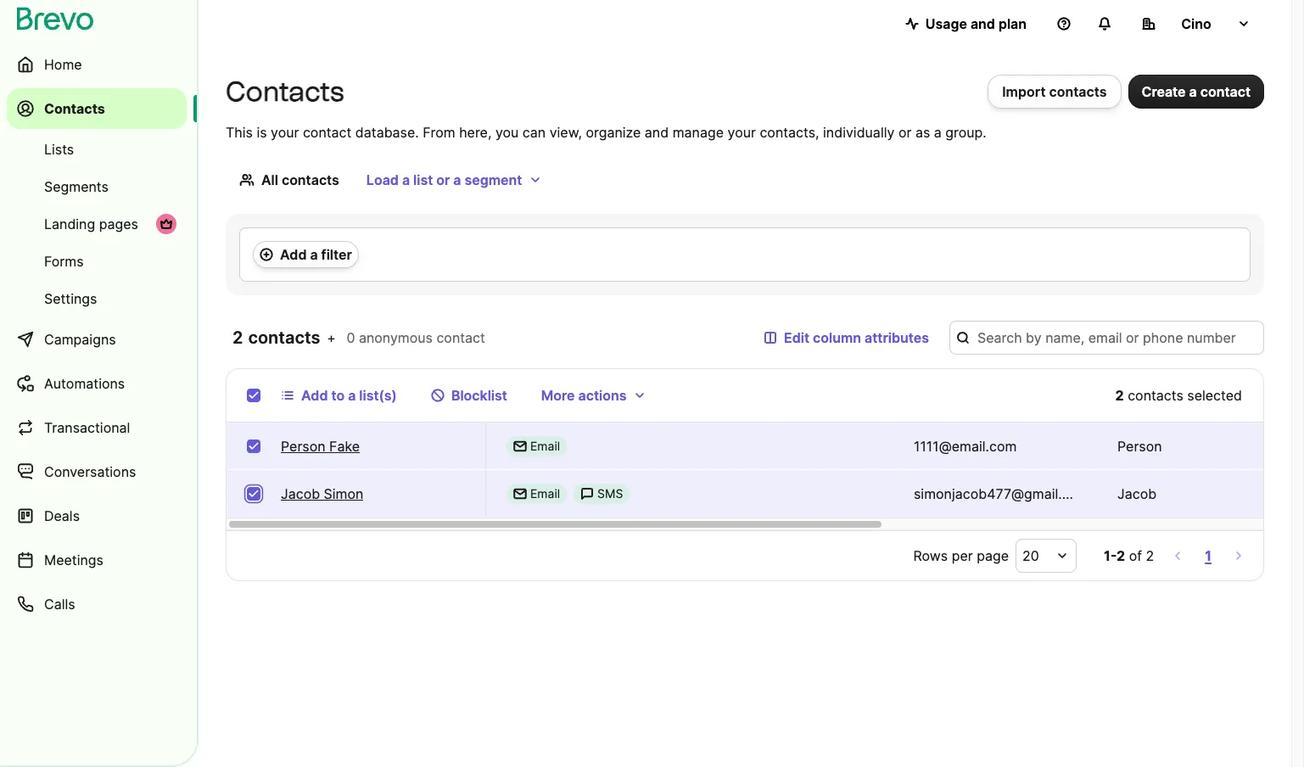 Task type: vqa. For each thing, say whether or not it's contained in the screenshot.
PERSON
yes



Task type: locate. For each thing, give the bounding box(es) containing it.
2 person from the left
[[1118, 438, 1163, 455]]

a right as at the right top of the page
[[934, 124, 942, 141]]

view,
[[550, 124, 582, 141]]

0 horizontal spatial and
[[645, 124, 669, 141]]

or right list
[[436, 171, 450, 188]]

1 your from the left
[[271, 124, 299, 141]]

contacts left "selected"
[[1128, 387, 1184, 404]]

jacob inside jacob simon link
[[281, 485, 320, 502]]

your right manage
[[728, 124, 756, 141]]

2 contacts selected
[[1116, 387, 1243, 404]]

contacts right import
[[1050, 83, 1107, 100]]

usage
[[926, 15, 968, 32]]

1 vertical spatial contact
[[303, 124, 352, 141]]

or left as at the right top of the page
[[899, 124, 912, 141]]

page
[[977, 547, 1009, 564]]

1-
[[1104, 547, 1117, 564]]

2 contacts + 0 anonymous contact
[[233, 328, 485, 348]]

add
[[280, 246, 307, 263], [301, 387, 328, 404]]

contact
[[1201, 83, 1251, 100], [303, 124, 352, 141], [437, 329, 485, 346]]

jacob for jacob simon
[[281, 485, 320, 502]]

add inside button
[[280, 246, 307, 263]]

organize
[[586, 124, 641, 141]]

contact up blocklist button on the left of page
[[437, 329, 485, 346]]

contacts,
[[760, 124, 820, 141]]

column
[[813, 329, 862, 346]]

automations link
[[7, 363, 187, 404]]

jacob left simon
[[281, 485, 320, 502]]

and left manage
[[645, 124, 669, 141]]

1 horizontal spatial jacob
[[1118, 485, 1157, 502]]

as
[[916, 124, 930, 141]]

left___c25ys image
[[514, 439, 527, 453], [514, 487, 527, 501], [581, 487, 594, 501]]

1 vertical spatial and
[[645, 124, 669, 141]]

1 vertical spatial add
[[301, 387, 328, 404]]

contacts inside button
[[1050, 83, 1107, 100]]

add inside button
[[301, 387, 328, 404]]

person left fake
[[281, 438, 326, 455]]

1 person from the left
[[281, 438, 326, 455]]

and left the plan
[[971, 15, 996, 32]]

1 vertical spatial or
[[436, 171, 450, 188]]

2
[[233, 328, 244, 348], [1116, 387, 1124, 404], [1117, 547, 1126, 564], [1146, 547, 1154, 564]]

attributes
[[865, 329, 929, 346]]

person
[[281, 438, 326, 455], [1118, 438, 1163, 455]]

jacob
[[281, 485, 320, 502], [1118, 485, 1157, 502]]

1 vertical spatial email
[[530, 486, 560, 501]]

contact up the all contacts
[[303, 124, 352, 141]]

contacts left +
[[248, 328, 320, 348]]

contacts up lists on the left top of page
[[44, 100, 105, 117]]

filter
[[321, 246, 352, 263]]

0 horizontal spatial person
[[281, 438, 326, 455]]

a right the to
[[348, 387, 356, 404]]

contacts
[[1050, 83, 1107, 100], [282, 171, 339, 188], [248, 328, 320, 348], [1128, 387, 1184, 404]]

all
[[261, 171, 278, 188]]

contacts up is
[[226, 76, 344, 108]]

person fake link
[[281, 436, 360, 456]]

contact right create
[[1201, 83, 1251, 100]]

Search by name, email or phone number search field
[[950, 321, 1265, 355]]

lists
[[44, 141, 74, 158]]

your right is
[[271, 124, 299, 141]]

1 horizontal spatial and
[[971, 15, 996, 32]]

jacob up of
[[1118, 485, 1157, 502]]

and
[[971, 15, 996, 32], [645, 124, 669, 141]]

1 jacob from the left
[[281, 485, 320, 502]]

load
[[367, 171, 399, 188]]

list
[[413, 171, 433, 188]]

0 vertical spatial email
[[530, 438, 560, 453]]

2 email from the top
[[530, 486, 560, 501]]

simon
[[324, 485, 364, 502]]

2 vertical spatial contact
[[437, 329, 485, 346]]

add left filter
[[280, 246, 307, 263]]

a right create
[[1190, 83, 1197, 100]]

left___c25ys image for fake
[[514, 439, 527, 453]]

all contacts
[[261, 171, 339, 188]]

person down 2 contacts selected
[[1118, 438, 1163, 455]]

1 horizontal spatial person
[[1118, 438, 1163, 455]]

contacts right all
[[282, 171, 339, 188]]

1 email from the top
[[530, 438, 560, 453]]

anonymous
[[359, 329, 433, 346]]

a
[[1190, 83, 1197, 100], [934, 124, 942, 141], [402, 171, 410, 188], [453, 171, 461, 188], [310, 246, 318, 263], [348, 387, 356, 404]]

individually
[[823, 124, 895, 141]]

cino button
[[1129, 7, 1265, 41]]

2 jacob from the left
[[1118, 485, 1157, 502]]

email left sms
[[530, 486, 560, 501]]

email for jacob simon
[[530, 486, 560, 501]]

simonjacob477@gmail.com
[[914, 485, 1090, 502]]

a right list
[[453, 171, 461, 188]]

0 vertical spatial contact
[[1201, 83, 1251, 100]]

actions
[[578, 387, 627, 404]]

sms
[[598, 486, 623, 501]]

create a contact
[[1142, 83, 1251, 100]]

1 horizontal spatial contact
[[437, 329, 485, 346]]

deals
[[44, 508, 80, 525]]

email down more
[[530, 438, 560, 453]]

calls
[[44, 596, 75, 613]]

0 horizontal spatial jacob
[[281, 485, 320, 502]]

group.
[[946, 124, 987, 141]]

rows per page
[[914, 547, 1009, 564]]

1 horizontal spatial your
[[728, 124, 756, 141]]

edit column attributes button
[[750, 321, 943, 355]]

contacts for 2 contacts selected
[[1128, 387, 1184, 404]]

0 horizontal spatial or
[[436, 171, 450, 188]]

automations
[[44, 375, 125, 392]]

0 vertical spatial add
[[280, 246, 307, 263]]

more actions
[[541, 387, 627, 404]]

add a filter button
[[253, 241, 359, 268]]

0 vertical spatial and
[[971, 15, 996, 32]]

0 horizontal spatial your
[[271, 124, 299, 141]]

is
[[257, 124, 267, 141]]

load a list or a segment button
[[353, 163, 556, 197]]

more
[[541, 387, 575, 404]]

import contacts button
[[988, 75, 1122, 109]]

email for person fake
[[530, 438, 560, 453]]

0
[[347, 329, 355, 346]]

email
[[530, 438, 560, 453], [530, 486, 560, 501]]

calls link
[[7, 584, 187, 625]]

contact inside button
[[1201, 83, 1251, 100]]

per
[[952, 547, 973, 564]]

1 horizontal spatial or
[[899, 124, 912, 141]]

left___rvooi image
[[160, 217, 173, 231]]

1 horizontal spatial contacts
[[226, 76, 344, 108]]

deals link
[[7, 496, 187, 536]]

a left filter
[[310, 246, 318, 263]]

transactional link
[[7, 407, 187, 448]]

contacts
[[226, 76, 344, 108], [44, 100, 105, 117]]

2 horizontal spatial contact
[[1201, 83, 1251, 100]]

settings link
[[7, 282, 187, 316]]

add left the to
[[301, 387, 328, 404]]

you
[[496, 124, 519, 141]]



Task type: describe. For each thing, give the bounding box(es) containing it.
or inside 'button'
[[436, 171, 450, 188]]

transactional
[[44, 419, 130, 436]]

meetings
[[44, 552, 104, 569]]

20
[[1023, 547, 1040, 564]]

list(s)
[[359, 387, 397, 404]]

database.
[[356, 124, 419, 141]]

landing
[[44, 216, 95, 233]]

home
[[44, 56, 82, 73]]

forms
[[44, 253, 84, 270]]

a inside add a filter button
[[310, 246, 318, 263]]

to
[[331, 387, 345, 404]]

forms link
[[7, 244, 187, 278]]

add for add to a list(s)
[[301, 387, 328, 404]]

0 horizontal spatial contact
[[303, 124, 352, 141]]

20 button
[[1016, 539, 1077, 573]]

this
[[226, 124, 253, 141]]

+
[[327, 329, 336, 346]]

this is your contact database. from here, you can view, organize and manage your contacts, individually or as a group.
[[226, 124, 987, 141]]

0 horizontal spatial contacts
[[44, 100, 105, 117]]

contacts link
[[7, 88, 187, 129]]

create
[[1142, 83, 1186, 100]]

manage
[[673, 124, 724, 141]]

add to a list(s)
[[301, 387, 397, 404]]

plan
[[999, 15, 1027, 32]]

load a list or a segment
[[367, 171, 522, 188]]

create a contact button
[[1128, 75, 1265, 109]]

conversations
[[44, 463, 136, 480]]

contacts for all contacts
[[282, 171, 339, 188]]

fake
[[329, 438, 360, 455]]

person for person fake
[[281, 438, 326, 455]]

edit column attributes
[[784, 329, 929, 346]]

from
[[423, 124, 455, 141]]

contacts for 2 contacts + 0 anonymous contact
[[248, 328, 320, 348]]

0 vertical spatial or
[[899, 124, 912, 141]]

usage and plan
[[926, 15, 1027, 32]]

a inside create a contact button
[[1190, 83, 1197, 100]]

person for person
[[1118, 438, 1163, 455]]

campaigns link
[[7, 319, 187, 360]]

home link
[[7, 44, 187, 85]]

selected
[[1188, 387, 1243, 404]]

lists link
[[7, 132, 187, 166]]

2 your from the left
[[728, 124, 756, 141]]

can
[[523, 124, 546, 141]]

cino
[[1182, 15, 1212, 32]]

conversations link
[[7, 452, 187, 492]]

1 button
[[1202, 544, 1215, 568]]

landing pages link
[[7, 207, 187, 241]]

import
[[1003, 83, 1046, 100]]

segment
[[465, 171, 522, 188]]

contacts for import contacts
[[1050, 83, 1107, 100]]

add a filter
[[280, 246, 352, 263]]

1111@email.com
[[914, 438, 1017, 455]]

import contacts
[[1003, 83, 1107, 100]]

add to a list(s) button
[[267, 379, 411, 413]]

settings
[[44, 290, 97, 307]]

blocklist button
[[418, 379, 521, 413]]

and inside usage and plan "button"
[[971, 15, 996, 32]]

a inside add to a list(s) button
[[348, 387, 356, 404]]

meetings link
[[7, 540, 187, 581]]

1-2 of 2
[[1104, 547, 1154, 564]]

segments link
[[7, 170, 187, 204]]

contact inside 2 contacts + 0 anonymous contact
[[437, 329, 485, 346]]

of
[[1129, 547, 1142, 564]]

person fake
[[281, 438, 360, 455]]

left___c25ys image for simon
[[514, 487, 527, 501]]

jacob for jacob
[[1118, 485, 1157, 502]]

landing pages
[[44, 216, 138, 233]]

campaigns
[[44, 331, 116, 348]]

add for add a filter
[[280, 246, 307, 263]]

jacob simon
[[281, 485, 364, 502]]

1
[[1205, 547, 1212, 564]]

segments
[[44, 178, 109, 195]]

edit
[[784, 329, 810, 346]]

usage and plan button
[[892, 7, 1041, 41]]

jacob simon link
[[281, 484, 364, 504]]

pages
[[99, 216, 138, 233]]

here,
[[459, 124, 492, 141]]

a left list
[[402, 171, 410, 188]]

rows
[[914, 547, 948, 564]]



